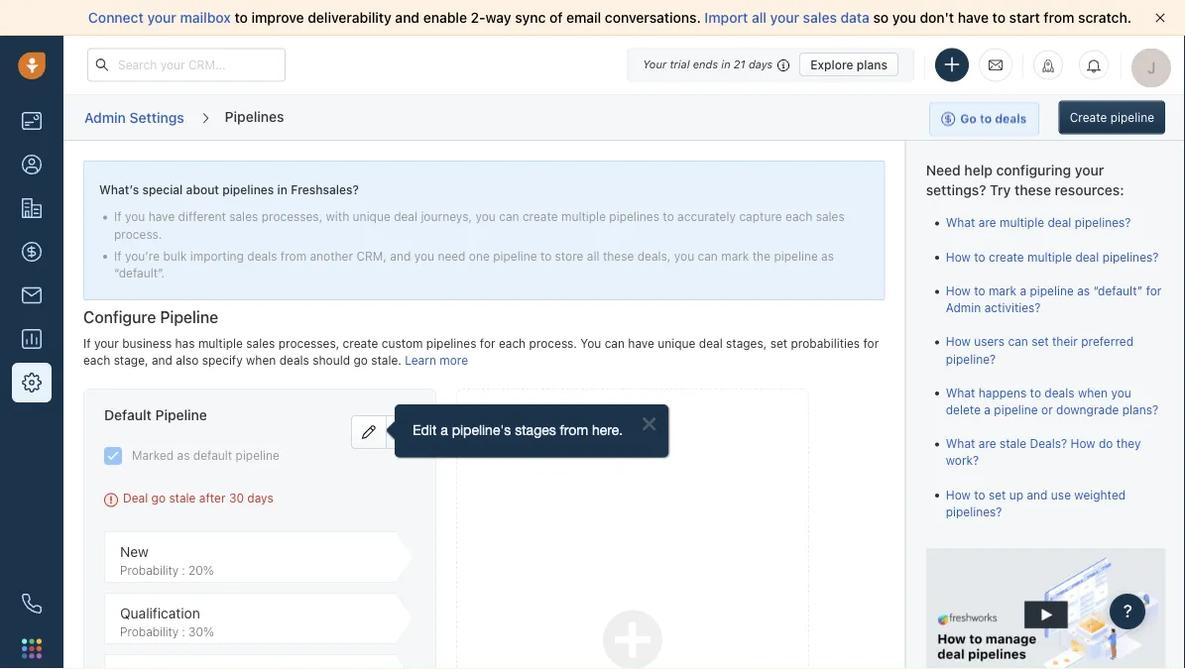 Task type: describe. For each thing, give the bounding box(es) containing it.
processes, inside if you have different sales processes, with unique deal journeys, you can create multiple pipelines to accurately capture each sales process. if you're bulk importing deals from another crm, and you need one pipeline to store all these deals, you can mark the pipeline as "default".
[[262, 210, 323, 224]]

configure
[[83, 308, 156, 327]]

are for stale
[[979, 437, 996, 451]]

default
[[193, 449, 232, 463]]

stale for after
[[169, 492, 196, 506]]

new
[[120, 544, 149, 560]]

for inside how to mark a pipeline as "default" for admin activities?
[[1146, 284, 1162, 298]]

after
[[199, 492, 226, 506]]

create inside "if your business has multiple sales processes, create custom pipelines for each process. you can have unique deal stages, set probabilities for each stage, and also specify when deals should go stale."
[[343, 337, 378, 351]]

need
[[438, 249, 466, 263]]

0 vertical spatial pipelines
[[222, 183, 274, 197]]

explore plans
[[811, 58, 888, 71]]

how to create multiple deal pipelines?
[[946, 250, 1159, 264]]

new probability : 20%
[[120, 544, 214, 577]]

what's special about pipelines in freshsales?
[[99, 183, 359, 197]]

from inside if you have different sales processes, with unique deal journeys, you can create multiple pipelines to accurately capture each sales process. if you're bulk importing deals from another crm, and you need one pipeline to store all these deals, you can mark the pipeline as "default".
[[281, 249, 307, 263]]

to inside what happens to deals when you delete a pipeline or downgrade plans?
[[1030, 386, 1041, 400]]

learn
[[405, 354, 437, 368]]

weighted
[[1075, 488, 1126, 502]]

if for you
[[114, 210, 122, 224]]

capture
[[740, 210, 783, 224]]

one
[[469, 249, 490, 263]]

another
[[310, 249, 353, 263]]

go inside "if your business has multiple sales processes, create custom pipelines for each process. you can have unique deal stages, set probabilities for each stage, and also specify when deals should go stale."
[[354, 354, 368, 368]]

what are stale deals? how do they work?
[[946, 437, 1141, 468]]

unique inside "if your business has multiple sales processes, create custom pipelines for each process. you can have unique deal stages, set probabilities for each stage, and also specify when deals should go stale."
[[658, 337, 696, 351]]

admin settings link
[[83, 102, 185, 133]]

freshworks switcher image
[[22, 639, 42, 659]]

freshsales?
[[291, 183, 359, 197]]

how to mark a pipeline as "default" for admin activities? link
[[946, 284, 1162, 315]]

30%
[[189, 625, 214, 639]]

stage,
[[114, 354, 148, 368]]

21
[[734, 58, 746, 71]]

pipeline right default on the bottom of page
[[236, 449, 280, 463]]

pipeline inside how to mark a pipeline as "default" for admin activities?
[[1030, 284, 1074, 298]]

they
[[1117, 437, 1141, 451]]

use
[[1051, 488, 1071, 502]]

you're
[[125, 249, 160, 263]]

set inside how users can set their preferred pipeline?
[[1032, 335, 1049, 349]]

crm,
[[357, 249, 387, 263]]

how to set up and use weighted pipelines? link
[[946, 488, 1126, 519]]

what's new image
[[1042, 59, 1056, 73]]

what for what are multiple deal pipelines?
[[946, 216, 975, 230]]

email
[[567, 9, 602, 26]]

mark inside how to mark a pipeline as "default" for admin activities?
[[989, 284, 1017, 298]]

your
[[643, 58, 667, 71]]

qualification probability : 30%
[[120, 605, 214, 639]]

when inside "if your business has multiple sales processes, create custom pipelines for each process. you can have unique deal stages, set probabilities for each stage, and also specify when deals should go stale."
[[246, 354, 276, 368]]

you right journeys,
[[476, 210, 496, 224]]

help
[[964, 162, 993, 179]]

send email image
[[989, 57, 1003, 73]]

how to set up and use weighted pipelines?
[[946, 488, 1126, 519]]

as inside if you have different sales processes, with unique deal journeys, you can create multiple pipelines to accurately capture each sales process. if you're bulk importing deals from another crm, and you need one pipeline to store all these deals, you can mark the pipeline as "default".
[[822, 249, 835, 263]]

data
[[841, 9, 870, 26]]

sales inside "if your business has multiple sales processes, create custom pipelines for each process. you can have unique deal stages, set probabilities for each stage, and also specify when deals should go stale."
[[246, 337, 275, 351]]

how to create multiple deal pipelines? link
[[946, 250, 1159, 264]]

store
[[555, 249, 584, 263]]

to inside how to set up and use weighted pipelines?
[[974, 488, 985, 502]]

admin inside how to mark a pipeline as "default" for admin activities?
[[946, 301, 981, 315]]

how users can set their preferred pipeline? link
[[946, 335, 1134, 366]]

can inside "if your business has multiple sales processes, create custom pipelines for each process. you can have unique deal stages, set probabilities for each stage, and also specify when deals should go stale."
[[605, 337, 625, 351]]

phone element
[[12, 584, 52, 624]]

1 vertical spatial in
[[277, 183, 288, 197]]

pipelines inside "if your business has multiple sales processes, create custom pipelines for each process. you can have unique deal stages, set probabilities for each stage, and also specify when deals should go stale."
[[427, 337, 477, 351]]

mailbox
[[180, 9, 231, 26]]

up
[[1009, 488, 1024, 502]]

what are multiple deal pipelines? link
[[946, 216, 1131, 230]]

20%
[[189, 563, 214, 577]]

accurately
[[678, 210, 736, 224]]

how for how users can set their preferred pipeline?
[[946, 335, 971, 349]]

importing
[[190, 249, 244, 263]]

learn more
[[405, 354, 468, 368]]

pipeline inside what happens to deals when you delete a pipeline or downgrade plans?
[[994, 403, 1038, 417]]

explore
[[811, 58, 854, 71]]

marked as default pipeline
[[132, 449, 280, 463]]

how users can set their preferred pipeline?
[[946, 335, 1134, 366]]

your inside "if your business has multiple sales processes, create custom pipelines for each process. you can have unique deal stages, set probabilities for each stage, and also specify when deals should go stale."
[[94, 337, 119, 351]]

trial
[[670, 58, 690, 71]]

deal inside if you have different sales processes, with unique deal journeys, you can create multiple pipelines to accurately capture each sales process. if you're bulk importing deals from another crm, and you need one pipeline to store all these deals, you can mark the pipeline as "default".
[[394, 210, 418, 224]]

probability for qualification
[[120, 625, 179, 639]]

or
[[1042, 403, 1053, 417]]

qualification
[[120, 605, 200, 621]]

and inside "if your business has multiple sales processes, create custom pipelines for each process. you can have unique deal stages, set probabilities for each stage, and also specify when deals should go stale."
[[152, 354, 173, 368]]

pipeline?
[[946, 352, 996, 366]]

how to mark a pipeline as "default" for admin activities?
[[946, 284, 1162, 315]]

explore plans link
[[800, 53, 899, 76]]

what are stale deals? how do they work? link
[[946, 437, 1141, 468]]

stages,
[[726, 337, 767, 351]]

"default"
[[1093, 284, 1143, 298]]

you right so
[[893, 9, 917, 26]]

process. inside "if your business has multiple sales processes, create custom pipelines for each process. you can have unique deal stages, set probabilities for each stage, and also specify when deals should go stale."
[[529, 337, 577, 351]]

pipeline for configure pipeline
[[160, 308, 218, 327]]

what's
[[99, 183, 139, 197]]

also
[[176, 354, 199, 368]]

plans?
[[1123, 403, 1159, 417]]

and inside how to set up and use weighted pipelines?
[[1027, 488, 1048, 502]]

your inside need help configuring your settings? try these resources:
[[1075, 162, 1104, 179]]

close image
[[1156, 13, 1166, 23]]

set inside how to set up and use weighted pipelines?
[[989, 488, 1006, 502]]

0 horizontal spatial for
[[480, 337, 496, 351]]

your left mailbox
[[147, 9, 177, 26]]

and left enable
[[395, 9, 420, 26]]

"default".
[[114, 266, 165, 280]]

pipeline inside button
[[1111, 111, 1155, 125]]

settings
[[130, 109, 184, 125]]

are for multiple
[[979, 216, 996, 230]]

deals inside if you have different sales processes, with unique deal journeys, you can create multiple pipelines to accurately capture each sales process. if you're bulk importing deals from another crm, and you need one pipeline to store all these deals, you can mark the pipeline as "default".
[[247, 249, 277, 263]]

admin settings
[[84, 109, 184, 125]]

way
[[486, 9, 512, 26]]

as inside how to mark a pipeline as "default" for admin activities?
[[1077, 284, 1090, 298]]

create pipeline
[[1070, 111, 1155, 125]]

1 vertical spatial go
[[151, 492, 166, 506]]

configure pipeline
[[83, 308, 218, 327]]

what are multiple deal pipelines?
[[946, 216, 1131, 230]]

pipeline right one
[[493, 249, 537, 263]]

1 horizontal spatial all
[[752, 9, 767, 26]]

conversations.
[[605, 9, 701, 26]]

probability for new
[[120, 563, 179, 577]]

so
[[874, 9, 889, 26]]

create
[[1070, 111, 1108, 125]]

deals inside "if your business has multiple sales processes, create custom pipelines for each process. you can have unique deal stages, set probabilities for each stage, and also specify when deals should go stale."
[[280, 354, 309, 368]]

users
[[974, 335, 1005, 349]]

can inside how users can set their preferred pipeline?
[[1008, 335, 1028, 349]]

happens
[[979, 386, 1027, 400]]

these inside if you have different sales processes, with unique deal journeys, you can create multiple pipelines to accurately capture each sales process. if you're bulk importing deals from another crm, and you need one pipeline to store all these deals, you can mark the pipeline as "default".
[[603, 249, 634, 263]]

specify
[[202, 354, 243, 368]]

1 horizontal spatial each
[[499, 337, 526, 351]]

preferred
[[1081, 335, 1134, 349]]

downgrade
[[1056, 403, 1119, 417]]

a inside what happens to deals when you delete a pipeline or downgrade plans?
[[984, 403, 991, 417]]

to inside how to mark a pipeline as "default" for admin activities?
[[974, 284, 985, 298]]

deal
[[123, 492, 148, 506]]

sales right capture
[[816, 210, 845, 224]]

you down what's
[[125, 210, 145, 224]]



Task type: vqa. For each thing, say whether or not it's contained in the screenshot.
The Configure
yes



Task type: locate. For each thing, give the bounding box(es) containing it.
scratch.
[[1079, 9, 1132, 26]]

1 vertical spatial pipelines
[[610, 210, 660, 224]]

how for how to set up and use weighted pipelines?
[[946, 488, 971, 502]]

as right the
[[822, 249, 835, 263]]

1 horizontal spatial create
[[523, 210, 558, 224]]

deal up "default" on the right
[[1076, 250, 1099, 264]]

you
[[581, 337, 602, 351]]

processes, up should
[[279, 337, 340, 351]]

can right you
[[605, 337, 625, 351]]

2 are from the top
[[979, 437, 996, 451]]

1 vertical spatial a
[[984, 403, 991, 417]]

0 vertical spatial are
[[979, 216, 996, 230]]

0 horizontal spatial admin
[[84, 109, 126, 125]]

pipelines?
[[1075, 216, 1131, 230], [1103, 250, 1159, 264], [946, 505, 1002, 519]]

process. inside if you have different sales processes, with unique deal journeys, you can create multiple pipelines to accurately capture each sales process. if you're bulk importing deals from another crm, and you need one pipeline to store all these deals, you can mark the pipeline as "default".
[[114, 227, 162, 241]]

custom
[[382, 337, 423, 351]]

what happens to deals when you delete a pipeline or downgrade plans? link
[[946, 386, 1159, 417]]

marked
[[132, 449, 174, 463]]

mark left the
[[722, 249, 750, 263]]

deal go stale after 30 days
[[123, 492, 274, 506]]

0 horizontal spatial have
[[149, 210, 175, 224]]

when
[[246, 354, 276, 368], [1078, 386, 1108, 400]]

pipeline
[[1111, 111, 1155, 125], [493, 249, 537, 263], [774, 249, 818, 263], [1030, 284, 1074, 298], [994, 403, 1038, 417], [236, 449, 280, 463]]

0 vertical spatial have
[[958, 9, 989, 26]]

1 : from the top
[[182, 563, 185, 577]]

are inside what are stale deals? how do they work?
[[979, 437, 996, 451]]

0 horizontal spatial in
[[277, 183, 288, 197]]

1 horizontal spatial stale
[[1000, 437, 1027, 451]]

pipelines? inside how to set up and use weighted pipelines?
[[946, 505, 1002, 519]]

probability down qualification
[[120, 625, 179, 639]]

a inside how to mark a pipeline as "default" for admin activities?
[[1020, 284, 1027, 298]]

activities?
[[985, 301, 1041, 315]]

more
[[440, 354, 468, 368]]

pipelines up deals,
[[610, 210, 660, 224]]

0 horizontal spatial unique
[[353, 210, 391, 224]]

if left you're
[[114, 249, 122, 263]]

how inside how users can set their preferred pipeline?
[[946, 335, 971, 349]]

work?
[[946, 454, 979, 468]]

if for your
[[83, 337, 91, 351]]

admin up users
[[946, 301, 981, 315]]

0 vertical spatial create
[[523, 210, 558, 224]]

if inside "if your business has multiple sales processes, create custom pipelines for each process. you can have unique deal stages, set probabilities for each stage, and also specify when deals should go stale."
[[83, 337, 91, 351]]

each left you
[[499, 337, 526, 351]]

0 vertical spatial in
[[722, 58, 731, 71]]

0 vertical spatial deals
[[247, 249, 277, 263]]

mark up activities?
[[989, 284, 1017, 298]]

a up activities?
[[1020, 284, 1027, 298]]

1 probability from the top
[[120, 563, 179, 577]]

0 horizontal spatial set
[[771, 337, 788, 351]]

what down settings?
[[946, 216, 975, 230]]

can right users
[[1008, 335, 1028, 349]]

your
[[147, 9, 177, 26], [771, 9, 800, 26], [1075, 162, 1104, 179], [94, 337, 119, 351]]

0 vertical spatial mark
[[722, 249, 750, 263]]

process. up you're
[[114, 227, 162, 241]]

deal up how to create multiple deal pipelines?
[[1048, 216, 1072, 230]]

1 vertical spatial each
[[499, 337, 526, 351]]

unique inside if you have different sales processes, with unique deal journeys, you can create multiple pipelines to accurately capture each sales process. if you're bulk importing deals from another crm, and you need one pipeline to store all these deals, you can mark the pipeline as "default".
[[353, 210, 391, 224]]

2 horizontal spatial each
[[786, 210, 813, 224]]

about
[[186, 183, 219, 197]]

2 horizontal spatial deals
[[1045, 386, 1075, 400]]

multiple inside "if your business has multiple sales processes, create custom pipelines for each process. you can have unique deal stages, set probabilities for each stage, and also specify when deals should go stale."
[[198, 337, 243, 351]]

deals left should
[[280, 354, 309, 368]]

plans
[[857, 58, 888, 71]]

pipeline
[[160, 308, 218, 327], [155, 407, 207, 424]]

configuring
[[996, 162, 1071, 179]]

deal left journeys,
[[394, 210, 418, 224]]

deal inside "if your business has multiple sales processes, create custom pipelines for each process. you can have unique deal stages, set probabilities for each stage, and also specify when deals should go stale."
[[699, 337, 723, 351]]

1 horizontal spatial mark
[[989, 284, 1017, 298]]

what for what happens to deals when you delete a pipeline or downgrade plans?
[[946, 386, 975, 400]]

0 horizontal spatial these
[[603, 249, 634, 263]]

have down special
[[149, 210, 175, 224]]

if down the configure on the left top
[[83, 337, 91, 351]]

sales down the what's special about pipelines in freshsales?
[[229, 210, 258, 224]]

deliverability
[[308, 9, 392, 26]]

0 horizontal spatial pipelines
[[222, 183, 274, 197]]

how
[[946, 250, 971, 264], [946, 284, 971, 298], [946, 335, 971, 349], [1071, 437, 1096, 451], [946, 488, 971, 502]]

in left freshsales?
[[277, 183, 288, 197]]

create pipeline button
[[1060, 101, 1166, 134]]

: inside qualification probability : 30%
[[182, 625, 185, 639]]

from left another
[[281, 249, 307, 263]]

your up resources:
[[1075, 162, 1104, 179]]

2 vertical spatial as
[[177, 449, 190, 463]]

stale for deals?
[[1000, 437, 1027, 451]]

import all your sales data link
[[705, 9, 874, 26]]

1 vertical spatial have
[[149, 210, 175, 224]]

1 vertical spatial if
[[114, 249, 122, 263]]

pipeline down happens
[[994, 403, 1038, 417]]

has
[[175, 337, 195, 351]]

0 horizontal spatial create
[[343, 337, 378, 351]]

create down what are multiple deal pipelines? link
[[989, 250, 1024, 264]]

0 horizontal spatial go
[[151, 492, 166, 506]]

deals,
[[638, 249, 671, 263]]

set
[[1032, 335, 1049, 349], [771, 337, 788, 351], [989, 488, 1006, 502]]

1 horizontal spatial from
[[1044, 9, 1075, 26]]

sales left the data
[[803, 9, 837, 26]]

pipelines
[[222, 183, 274, 197], [610, 210, 660, 224], [427, 337, 477, 351]]

and right 'crm,'
[[390, 249, 411, 263]]

pipelines? down resources:
[[1075, 216, 1131, 230]]

have right you
[[628, 337, 655, 351]]

: for qualification
[[182, 625, 185, 639]]

if
[[114, 210, 122, 224], [114, 249, 122, 263], [83, 337, 91, 351]]

1 vertical spatial mark
[[989, 284, 1017, 298]]

probability down new
[[120, 563, 179, 577]]

unique right with
[[353, 210, 391, 224]]

process. left you
[[529, 337, 577, 351]]

a
[[1020, 284, 1027, 298], [984, 403, 991, 417]]

1 horizontal spatial set
[[989, 488, 1006, 502]]

0 vertical spatial unique
[[353, 210, 391, 224]]

when right specify
[[246, 354, 276, 368]]

unique left stages,
[[658, 337, 696, 351]]

2 vertical spatial what
[[946, 437, 975, 451]]

sales right the has
[[246, 337, 275, 351]]

create up stale.
[[343, 337, 378, 351]]

1 vertical spatial pipeline
[[155, 407, 207, 424]]

you right deals,
[[675, 249, 695, 263]]

all right import
[[752, 9, 767, 26]]

pipelines right about
[[222, 183, 274, 197]]

admin
[[84, 109, 126, 125], [946, 301, 981, 315]]

and inside if you have different sales processes, with unique deal journeys, you can create multiple pipelines to accurately capture each sales process. if you're bulk importing deals from another crm, and you need one pipeline to store all these deals, you can mark the pipeline as "default".
[[390, 249, 411, 263]]

multiple down try
[[1000, 216, 1044, 230]]

deals
[[247, 249, 277, 263], [280, 354, 309, 368], [1045, 386, 1075, 400]]

if you have different sales processes, with unique deal journeys, you can create multiple pipelines to accurately capture each sales process. if you're bulk importing deals from another crm, and you need one pipeline to store all these deals, you can mark the pipeline as "default".
[[114, 210, 845, 280]]

2-
[[471, 9, 486, 26]]

special
[[142, 183, 183, 197]]

2 vertical spatial pipelines?
[[946, 505, 1002, 519]]

pipeline up the has
[[160, 308, 218, 327]]

probabilities
[[791, 337, 860, 351]]

days for deal go stale after 30 days
[[247, 492, 274, 506]]

1 horizontal spatial as
[[822, 249, 835, 263]]

connect your mailbox link
[[88, 9, 235, 26]]

set left their
[[1032, 335, 1049, 349]]

: left 20%
[[182, 563, 185, 577]]

2 : from the top
[[182, 625, 185, 639]]

each left "stage,"
[[83, 354, 110, 368]]

are
[[979, 216, 996, 230], [979, 437, 996, 451]]

your right import
[[771, 9, 800, 26]]

0 vertical spatial process.
[[114, 227, 162, 241]]

what inside what happens to deals when you delete a pipeline or downgrade plans?
[[946, 386, 975, 400]]

0 vertical spatial probability
[[120, 563, 179, 577]]

1 horizontal spatial pipelines
[[427, 337, 477, 351]]

how for how to create multiple deal pipelines?
[[946, 250, 971, 264]]

1 vertical spatial as
[[1077, 284, 1090, 298]]

a down happens
[[984, 403, 991, 417]]

0 horizontal spatial each
[[83, 354, 110, 368]]

these left deals,
[[603, 249, 634, 263]]

go right deal
[[151, 492, 166, 506]]

1 horizontal spatial these
[[1015, 182, 1051, 198]]

0 horizontal spatial deals
[[247, 249, 277, 263]]

0 vertical spatial when
[[246, 354, 276, 368]]

1 vertical spatial :
[[182, 625, 185, 639]]

1 vertical spatial these
[[603, 249, 634, 263]]

don't
[[920, 9, 955, 26]]

0 vertical spatial as
[[822, 249, 835, 263]]

start
[[1010, 9, 1041, 26]]

stale left deals?
[[1000, 437, 1027, 451]]

days for your trial ends in 21 days
[[749, 58, 773, 71]]

1 vertical spatial probability
[[120, 625, 179, 639]]

stale
[[1000, 437, 1027, 451], [169, 492, 196, 506]]

days right "21"
[[749, 58, 773, 71]]

1 horizontal spatial for
[[864, 337, 879, 351]]

as left default on the bottom of page
[[177, 449, 190, 463]]

2 vertical spatial each
[[83, 354, 110, 368]]

pipelines? down work? on the right bottom
[[946, 505, 1002, 519]]

go
[[354, 354, 368, 368], [151, 492, 166, 506]]

and down business
[[152, 354, 173, 368]]

as left "default" on the right
[[1077, 284, 1090, 298]]

sync
[[515, 9, 546, 26]]

pipeline for default pipeline
[[155, 407, 207, 424]]

0 vertical spatial pipelines?
[[1075, 216, 1131, 230]]

set right stages,
[[771, 337, 788, 351]]

these inside need help configuring your settings? try these resources:
[[1015, 182, 1051, 198]]

how inside how to set up and use weighted pipelines?
[[946, 488, 971, 502]]

these down configuring
[[1015, 182, 1051, 198]]

are up work? on the right bottom
[[979, 437, 996, 451]]

you inside what happens to deals when you delete a pipeline or downgrade plans?
[[1111, 386, 1132, 400]]

days
[[749, 58, 773, 71], [247, 492, 274, 506]]

are down try
[[979, 216, 996, 230]]

deals inside what happens to deals when you delete a pipeline or downgrade plans?
[[1045, 386, 1075, 400]]

deals?
[[1030, 437, 1067, 451]]

0 horizontal spatial process.
[[114, 227, 162, 241]]

1 vertical spatial when
[[1078, 386, 1108, 400]]

phone image
[[22, 594, 42, 614]]

can
[[499, 210, 520, 224], [698, 249, 718, 263], [1008, 335, 1028, 349], [605, 337, 625, 351]]

you up plans?
[[1111, 386, 1132, 400]]

to
[[235, 9, 248, 26], [993, 9, 1006, 26], [663, 210, 675, 224], [541, 249, 552, 263], [974, 250, 985, 264], [974, 284, 985, 298], [1030, 386, 1041, 400], [974, 488, 985, 502]]

0 vertical spatial these
[[1015, 182, 1051, 198]]

create inside if you have different sales processes, with unique deal journeys, you can create multiple pipelines to accurately capture each sales process. if you're bulk importing deals from another crm, and you need one pipeline to store all these deals, you can mark the pipeline as "default".
[[523, 210, 558, 224]]

improve
[[252, 9, 304, 26]]

30
[[229, 492, 244, 506]]

in left "21"
[[722, 58, 731, 71]]

multiple up specify
[[198, 337, 243, 351]]

go left stale.
[[354, 354, 368, 368]]

2 vertical spatial if
[[83, 337, 91, 351]]

deals right importing at the left top of the page
[[247, 249, 277, 263]]

: for new
[[182, 563, 185, 577]]

2 what from the top
[[946, 386, 975, 400]]

your down the configure on the left top
[[94, 337, 119, 351]]

deals up or
[[1045, 386, 1075, 400]]

1 vertical spatial all
[[587, 249, 600, 263]]

processes, down freshsales?
[[262, 210, 323, 224]]

1 vertical spatial pipelines?
[[1103, 250, 1159, 264]]

1 vertical spatial unique
[[658, 337, 696, 351]]

1 vertical spatial from
[[281, 249, 307, 263]]

1 horizontal spatial deals
[[280, 354, 309, 368]]

1 horizontal spatial have
[[628, 337, 655, 351]]

need help configuring your settings? try these resources:
[[926, 162, 1124, 198]]

1 vertical spatial process.
[[529, 337, 577, 351]]

all
[[752, 9, 767, 26], [587, 249, 600, 263]]

can down accurately
[[698, 249, 718, 263]]

1 vertical spatial processes,
[[279, 337, 340, 351]]

you left need at left top
[[414, 249, 435, 263]]

when up downgrade
[[1078, 386, 1108, 400]]

what for what are stale deals? how do they work?
[[946, 437, 975, 451]]

business
[[122, 337, 172, 351]]

when inside what happens to deals when you delete a pipeline or downgrade plans?
[[1078, 386, 1108, 400]]

pipeline right the
[[774, 249, 818, 263]]

and right up
[[1027, 488, 1048, 502]]

1 vertical spatial deals
[[280, 354, 309, 368]]

0 horizontal spatial mark
[[722, 249, 750, 263]]

3 what from the top
[[946, 437, 975, 451]]

have inside if you have different sales processes, with unique deal journeys, you can create multiple pipelines to accurately capture each sales process. if you're bulk importing deals from another crm, and you need one pipeline to store all these deals, you can mark the pipeline as "default".
[[149, 210, 175, 224]]

ends
[[693, 58, 719, 71]]

multiple inside if you have different sales processes, with unique deal journeys, you can create multiple pipelines to accurately capture each sales process. if you're bulk importing deals from another crm, and you need one pipeline to store all these deals, you can mark the pipeline as "default".
[[562, 210, 606, 224]]

admin left settings
[[84, 109, 126, 125]]

hotspot (open by clicking or pressing space/enter) alert dialog
[[380, 405, 680, 462]]

1 horizontal spatial go
[[354, 354, 368, 368]]

sales
[[803, 9, 837, 26], [229, 210, 258, 224], [816, 210, 845, 224], [246, 337, 275, 351]]

2 probability from the top
[[120, 625, 179, 639]]

multiple up the store
[[562, 210, 606, 224]]

2 horizontal spatial as
[[1077, 284, 1090, 298]]

0 vertical spatial :
[[182, 563, 185, 577]]

2 horizontal spatial set
[[1032, 335, 1049, 349]]

from right start on the top right
[[1044, 9, 1075, 26]]

stale inside what are stale deals? how do they work?
[[1000, 437, 1027, 451]]

0 vertical spatial go
[[354, 354, 368, 368]]

of
[[550, 9, 563, 26]]

different
[[178, 210, 226, 224]]

2 horizontal spatial have
[[958, 9, 989, 26]]

0 horizontal spatial from
[[281, 249, 307, 263]]

deal left stages,
[[699, 337, 723, 351]]

import
[[705, 9, 749, 26]]

2 vertical spatial deals
[[1045, 386, 1075, 400]]

processes, inside "if your business has multiple sales processes, create custom pipelines for each process. you can have unique deal stages, set probabilities for each stage, and also specify when deals should go stale."
[[279, 337, 340, 351]]

all right the store
[[587, 249, 600, 263]]

have inside "if your business has multiple sales processes, create custom pipelines for each process. you can have unique deal stages, set probabilities for each stage, and also specify when deals should go stale."
[[628, 337, 655, 351]]

mark
[[722, 249, 750, 263], [989, 284, 1017, 298]]

their
[[1052, 335, 1078, 349]]

do
[[1099, 437, 1113, 451]]

each right capture
[[786, 210, 813, 224]]

if down what's
[[114, 210, 122, 224]]

2 horizontal spatial create
[[989, 250, 1024, 264]]

these
[[1015, 182, 1051, 198], [603, 249, 634, 263]]

1 vertical spatial days
[[247, 492, 274, 506]]

:
[[182, 563, 185, 577], [182, 625, 185, 639]]

: inside new probability : 20%
[[182, 563, 185, 577]]

0 vertical spatial from
[[1044, 9, 1075, 26]]

2 vertical spatial create
[[343, 337, 378, 351]]

mark inside if you have different sales processes, with unique deal journeys, you can create multiple pipelines to accurately capture each sales process. if you're bulk importing deals from another crm, and you need one pipeline to store all these deals, you can mark the pipeline as "default".
[[722, 249, 750, 263]]

1 horizontal spatial admin
[[946, 301, 981, 315]]

1 vertical spatial stale
[[169, 492, 196, 506]]

set inside "if your business has multiple sales processes, create custom pipelines for each process. you can have unique deal stages, set probabilities for each stage, and also specify when deals should go stale."
[[771, 337, 788, 351]]

pipeline up marked as default pipeline
[[155, 407, 207, 424]]

pipeline down how to create multiple deal pipelines? link
[[1030, 284, 1074, 298]]

delete
[[946, 403, 981, 417]]

2 vertical spatial have
[[628, 337, 655, 351]]

create up the store
[[523, 210, 558, 224]]

what happens to deals when you delete a pipeline or downgrade plans?
[[946, 386, 1159, 417]]

what up work? on the right bottom
[[946, 437, 975, 451]]

1 vertical spatial what
[[946, 386, 975, 400]]

0 horizontal spatial stale
[[169, 492, 196, 506]]

pipelines inside if you have different sales processes, with unique deal journeys, you can create multiple pipelines to accurately capture each sales process. if you're bulk importing deals from another crm, and you need one pipeline to store all these deals, you can mark the pipeline as "default".
[[610, 210, 660, 224]]

have right the don't
[[958, 9, 989, 26]]

0 horizontal spatial when
[[246, 354, 276, 368]]

default
[[104, 407, 152, 424]]

what inside what are stale deals? how do they work?
[[946, 437, 975, 451]]

pipeline right "create"
[[1111, 111, 1155, 125]]

create
[[523, 210, 558, 224], [989, 250, 1024, 264], [343, 337, 378, 351]]

1 are from the top
[[979, 216, 996, 230]]

can right journeys,
[[499, 210, 520, 224]]

you
[[893, 9, 917, 26], [125, 210, 145, 224], [476, 210, 496, 224], [414, 249, 435, 263], [675, 249, 695, 263], [1111, 386, 1132, 400]]

0 vertical spatial admin
[[84, 109, 126, 125]]

and
[[395, 9, 420, 26], [390, 249, 411, 263], [152, 354, 173, 368], [1027, 488, 1048, 502]]

0 vertical spatial a
[[1020, 284, 1027, 298]]

0 vertical spatial what
[[946, 216, 975, 230]]

bulk
[[163, 249, 187, 263]]

pipelines? up "default" on the right
[[1103, 250, 1159, 264]]

enable
[[423, 9, 467, 26]]

1 horizontal spatial unique
[[658, 337, 696, 351]]

how for how to mark a pipeline as "default" for admin activities?
[[946, 284, 971, 298]]

how inside how to mark a pipeline as "default" for admin activities?
[[946, 284, 971, 298]]

2 horizontal spatial pipelines
[[610, 210, 660, 224]]

1 horizontal spatial in
[[722, 58, 731, 71]]

all inside if you have different sales processes, with unique deal journeys, you can create multiple pipelines to accurately capture each sales process. if you're bulk importing deals from another crm, and you need one pipeline to store all these deals, you can mark the pipeline as "default".
[[587, 249, 600, 263]]

for
[[1146, 284, 1162, 298], [480, 337, 496, 351], [864, 337, 879, 351]]

1 what from the top
[[946, 216, 975, 230]]

0 horizontal spatial as
[[177, 449, 190, 463]]

multiple down what are multiple deal pipelines?
[[1028, 250, 1072, 264]]

Search your CRM... text field
[[87, 48, 286, 82]]

probability inside new probability : 20%
[[120, 563, 179, 577]]

0 vertical spatial each
[[786, 210, 813, 224]]

0 vertical spatial processes,
[[262, 210, 323, 224]]

probability inside qualification probability : 30%
[[120, 625, 179, 639]]

pipelines
[[225, 108, 284, 124]]

1 vertical spatial are
[[979, 437, 996, 451]]

should
[[313, 354, 350, 368]]

your trial ends in 21 days
[[643, 58, 773, 71]]

stale left after
[[169, 492, 196, 506]]

: left 30%
[[182, 625, 185, 639]]

1 horizontal spatial days
[[749, 58, 773, 71]]

1 vertical spatial create
[[989, 250, 1024, 264]]

how inside what are stale deals? how do they work?
[[1071, 437, 1096, 451]]

from
[[1044, 9, 1075, 26], [281, 249, 307, 263]]

pipelines up more
[[427, 337, 477, 351]]

need
[[926, 162, 961, 179]]

each inside if you have different sales processes, with unique deal journeys, you can create multiple pipelines to accurately capture each sales process. if you're bulk importing deals from another crm, and you need one pipeline to store all these deals, you can mark the pipeline as "default".
[[786, 210, 813, 224]]

1 vertical spatial admin
[[946, 301, 981, 315]]

set left up
[[989, 488, 1006, 502]]

what up the "delete"
[[946, 386, 975, 400]]

learn more link
[[405, 354, 468, 368]]



